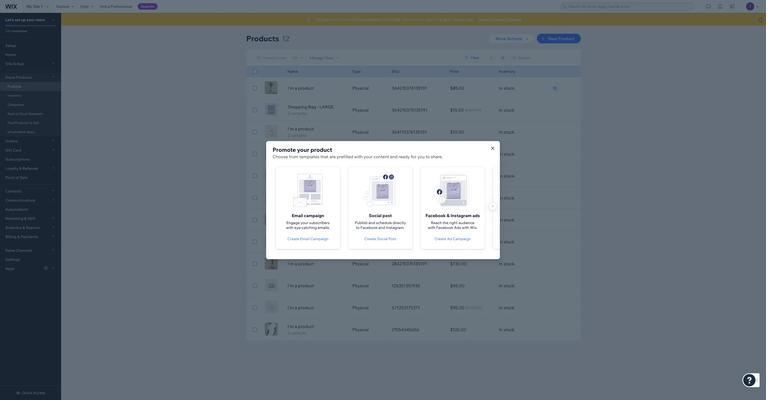 Task type: vqa. For each thing, say whether or not it's contained in the screenshot.
Go to Google Ads
no



Task type: locate. For each thing, give the bounding box(es) containing it.
variants for 21554345656
[[291, 331, 307, 336]]

6 i'm a product from the top
[[288, 306, 314, 311]]

stock for 632835642834572
[[504, 240, 515, 245]]

1 i'm a product from the top
[[288, 86, 314, 91]]

type
[[353, 69, 361, 74]]

6 in stock from the top
[[499, 196, 515, 201]]

in stock link for 126351351935
[[496, 280, 555, 293]]

5 physical from the top
[[353, 174, 369, 179]]

in for 671253175371
[[499, 306, 503, 311]]

2 i'm a product link from the top
[[285, 195, 349, 201]]

1 in stock link from the top
[[496, 82, 555, 95]]

store products
[[5, 75, 32, 80]]

3 stock from the top
[[504, 130, 515, 135]]

1 vertical spatial i'm a product 3 variants
[[288, 214, 314, 226]]

1 variants from the top
[[291, 111, 307, 116]]

physical for 364215376135191
[[353, 86, 369, 91]]

physical for 632835642834572
[[353, 240, 369, 245]]

ecommerce apps
[[8, 130, 35, 134]]

)
[[297, 56, 298, 60]]

with left eye-
[[286, 225, 294, 230]]

settings
[[5, 258, 20, 262]]

9 physical from the top
[[353, 262, 369, 267]]

$15.00 for $15.00 $499.99
[[451, 108, 464, 113]]

facebook up create social post
[[361, 225, 378, 230]]

12 up unsaved view field
[[282, 34, 290, 43]]

1 create from the left
[[288, 237, 299, 242]]

1 vertical spatial social
[[377, 237, 388, 242]]

7 in stock link from the top
[[496, 214, 555, 227]]

8 physical link from the top
[[349, 236, 389, 249]]

i'm a product for 671253175371
[[288, 306, 314, 311]]

0 vertical spatial i'm a product 3 variants
[[288, 148, 314, 160]]

2 horizontal spatial and
[[390, 154, 398, 159]]

2 for 21554345656
[[288, 331, 290, 336]]

1 vertical spatial email
[[300, 237, 310, 242]]

2 i'm a product 3 variants from the top
[[288, 214, 314, 226]]

12 in stock link from the top
[[496, 324, 555, 337]]

2 horizontal spatial create
[[435, 237, 447, 242]]

email campaign
[[292, 213, 324, 219]]

1 vertical spatial $15.00
[[451, 196, 464, 201]]

10 in stock link from the top
[[496, 280, 555, 293]]

stock for 364215376135199
[[504, 218, 515, 223]]

12 up "name"
[[293, 56, 297, 60]]

ready
[[399, 154, 410, 159]]

physical link for 36523641234523
[[349, 192, 389, 205]]

Unsaved view field
[[261, 54, 290, 62]]

sku
[[392, 69, 400, 74]]

$100.00
[[466, 306, 483, 311]]

wix.
[[471, 225, 478, 230]]

able
[[443, 17, 452, 22]]

2 in stock link from the top
[[496, 104, 555, 117]]

explore
[[56, 4, 69, 9]]

i'm a product
[[288, 86, 314, 91], [288, 196, 314, 201], [288, 240, 314, 245], [288, 262, 314, 267], [288, 284, 314, 289], [288, 306, 314, 311]]

3 in from the top
[[499, 130, 503, 135]]

0 vertical spatial $85.00 link
[[447, 82, 496, 95]]

$15.00 link
[[447, 192, 496, 205]]

email up the engage
[[292, 213, 303, 219]]

1 i'm a product 3 variants from the top
[[288, 148, 314, 160]]

create for email
[[288, 237, 299, 242]]

5 stock from the top
[[504, 174, 515, 179]]

1 $85.00 link from the top
[[447, 82, 496, 95]]

i'm a product 2 variants for 21554345656
[[288, 324, 314, 336]]

$7.50 link
[[447, 170, 496, 183]]

products up products link
[[16, 75, 32, 80]]

create ad campaign
[[435, 237, 471, 242]]

0 horizontal spatial inventory
[[8, 94, 22, 98]]

$15.00 up instagram
[[451, 196, 464, 201]]

email
[[292, 213, 303, 219], [300, 237, 310, 242]]

with right prefilled
[[355, 154, 363, 159]]

12 physical from the top
[[353, 328, 369, 333]]

hire a professional
[[100, 4, 132, 9]]

schedule
[[376, 221, 392, 225]]

12 for products 12
[[282, 34, 290, 43]]

hire
[[100, 4, 107, 9]]

217537123517253 link
[[389, 148, 447, 161]]

1 physical from the top
[[353, 86, 369, 91]]

$85.00 for 364215376135199
[[451, 218, 465, 223]]

2 campaign from the left
[[453, 237, 471, 242]]

$15.00 $499.99
[[451, 108, 482, 113]]

alert
[[61, 13, 767, 26]]

let's set up your store
[[5, 17, 45, 22]]

10 physical link from the top
[[349, 280, 389, 293]]

10 in from the top
[[499, 284, 503, 289]]

7 stock from the top
[[504, 218, 515, 223]]

professional
[[111, 4, 132, 9]]

4 i'm a product link from the top
[[285, 261, 349, 267]]

your right up
[[27, 17, 35, 22]]

5 i'm a product link from the top
[[285, 283, 349, 289]]

physical link for 364215376135191
[[349, 82, 389, 95]]

in for 366615376135191
[[499, 174, 503, 179]]

0 vertical spatial $15.00
[[451, 108, 464, 113]]

4 stock from the top
[[504, 152, 515, 157]]

facebook inside publish and schedule directly to facebook and instagram.
[[361, 225, 378, 230]]

social up publish and schedule directly to facebook and instagram. on the bottom of the page
[[369, 213, 382, 219]]

in stock link
[[496, 82, 555, 95], [496, 104, 555, 117], [496, 126, 555, 139], [496, 148, 555, 161], [496, 170, 555, 183], [496, 192, 555, 205], [496, 214, 555, 227], [496, 236, 555, 249], [496, 258, 555, 271], [496, 280, 555, 293], [496, 302, 555, 315], [496, 324, 555, 337]]

i'm a product link for 632835642834572
[[285, 239, 349, 245]]

3 i'm a product from the top
[[288, 240, 314, 245]]

2 in stock from the top
[[499, 108, 515, 113]]

engage your subscribers with eye-catching emails.
[[286, 221, 330, 230]]

customers
[[402, 17, 424, 22]]

2 $15.00 from the top
[[451, 196, 464, 201]]

$85.00 down price
[[451, 86, 465, 91]]

in stock
[[499, 86, 515, 91], [499, 108, 515, 113], [499, 130, 515, 135], [499, 152, 515, 157], [499, 174, 515, 179], [499, 196, 515, 201], [499, 218, 515, 223], [499, 240, 515, 245], [499, 262, 515, 267], [499, 284, 515, 289], [499, 306, 515, 311], [499, 328, 515, 333]]

6 stock from the top
[[504, 196, 515, 201]]

11 in from the top
[[499, 306, 503, 311]]

( 12 )
[[292, 56, 298, 60]]

3 in stock from the top
[[499, 130, 515, 135]]

variants
[[291, 111, 307, 116], [291, 133, 307, 138], [291, 155, 307, 160], [291, 177, 307, 182], [291, 221, 307, 226], [291, 331, 307, 336]]

social post
[[369, 213, 392, 219]]

categories link
[[0, 100, 61, 109]]

11 in stock from the top
[[499, 306, 515, 311]]

physical for 364115376135191
[[353, 130, 369, 135]]

3 in stock link from the top
[[496, 126, 555, 139]]

create down publish and schedule directly to facebook and instagram. on the bottom of the page
[[365, 237, 377, 242]]

to right you
[[426, 154, 430, 159]]

2 in from the top
[[499, 108, 503, 113]]

2 $85.00 from the top
[[451, 218, 465, 223]]

point of sale link
[[0, 173, 61, 182]]

1 in from the top
[[499, 86, 503, 91]]

8 stock from the top
[[504, 240, 515, 245]]

in stock link for 284215376135191
[[496, 258, 555, 271]]

6 variants from the top
[[291, 331, 307, 336]]

1 2 from the top
[[288, 111, 290, 116]]

0 vertical spatial social
[[369, 213, 382, 219]]

in stock for 36523641234523
[[499, 196, 515, 201]]

to left sell
[[29, 121, 33, 125]]

physical for 671253175371
[[353, 306, 369, 311]]

8 in from the top
[[499, 240, 503, 245]]

4 physical from the top
[[353, 152, 369, 157]]

1 horizontal spatial campaign
[[453, 237, 471, 242]]

quick access button
[[16, 391, 46, 396]]

facebook inside reach the right audience with facebook ads with wix.
[[437, 225, 454, 230]]

364115376135191
[[392, 130, 427, 135]]

i'm a product 2 variants for 364115376135191
[[288, 126, 314, 138]]

1 3 from the top
[[288, 155, 290, 160]]

4 physical link from the top
[[349, 148, 389, 161]]

in stock link for 364215376135191
[[496, 82, 555, 95]]

campaign down emails.
[[311, 237, 329, 242]]

and
[[390, 154, 398, 159], [369, 221, 375, 225], [379, 225, 385, 230]]

0 horizontal spatial 12
[[282, 34, 290, 43]]

3
[[288, 155, 290, 160], [288, 221, 290, 226]]

1 vertical spatial $85.00
[[451, 218, 465, 223]]

12 for ( 12 )
[[293, 56, 297, 60]]

store
[[5, 75, 15, 80]]

12
[[282, 34, 290, 43], [293, 56, 297, 60]]

create email campaign
[[288, 237, 329, 242]]

templates
[[300, 154, 320, 159]]

to left pay
[[453, 17, 457, 22]]

3 2 from the top
[[288, 177, 290, 182]]

your down email campaign
[[301, 221, 309, 225]]

9 in stock link from the top
[[496, 258, 555, 271]]

to
[[453, 17, 457, 22], [29, 121, 33, 125], [426, 154, 430, 159], [356, 225, 360, 230]]

in stock for 671253175371
[[499, 306, 515, 311]]

5 physical link from the top
[[349, 170, 389, 183]]

stock for 21554345656
[[504, 328, 515, 333]]

campaign down 'ads' at the bottom right of the page
[[453, 237, 471, 242]]

3 physical link from the top
[[349, 126, 389, 139]]

i'm a product 3 variants
[[288, 148, 314, 160], [288, 214, 314, 226]]

from
[[289, 154, 299, 159]]

list containing email campaign
[[266, 165, 567, 252]]

variants for 364115376135191
[[291, 133, 307, 138]]

4 i'm a product from the top
[[288, 262, 314, 267]]

0 horizontal spatial campaign
[[311, 237, 329, 242]]

2
[[288, 111, 290, 116], [288, 133, 290, 138], [288, 177, 290, 182], [288, 331, 290, 336]]

campaign
[[304, 213, 324, 219]]

$85.00 for 364215376135191
[[451, 86, 465, 91]]

6 i'm from the top
[[288, 214, 294, 220]]

1 i'm a product 2 variants from the top
[[288, 126, 314, 138]]

social left 'post'
[[377, 237, 388, 242]]

promote
[[273, 146, 296, 153]]

physical for 126351351935
[[353, 284, 369, 289]]

home
[[5, 52, 16, 57]]

and left ready
[[390, 154, 398, 159]]

11 in stock link from the top
[[496, 302, 555, 315]]

$95.00 $100.00
[[451, 306, 483, 311]]

1 stock from the top
[[504, 86, 515, 91]]

2 vertical spatial i'm a product 2 variants
[[288, 324, 314, 336]]

None checkbox
[[253, 107, 257, 113], [253, 129, 257, 135], [253, 173, 257, 179], [253, 239, 257, 245], [253, 261, 257, 267], [253, 305, 257, 311], [253, 327, 257, 333], [253, 107, 257, 113], [253, 129, 257, 135], [253, 173, 257, 179], [253, 239, 257, 245], [253, 261, 257, 267], [253, 305, 257, 311], [253, 327, 257, 333]]

the
[[443, 221, 449, 225]]

$85.00 link for 364215376135199
[[447, 214, 496, 227]]

3 variants from the top
[[291, 155, 307, 160]]

in stock for 21554345656
[[499, 328, 515, 333]]

reach the right audience with facebook ads with wix.
[[428, 221, 478, 230]]

4 in from the top
[[499, 152, 503, 157]]

in for 364115376135191
[[499, 130, 503, 135]]

campaign
[[311, 237, 329, 242], [453, 237, 471, 242]]

(
[[292, 56, 293, 60]]

3 create from the left
[[435, 237, 447, 242]]

5 in stock from the top
[[499, 174, 515, 179]]

1 horizontal spatial 12
[[293, 56, 297, 60]]

apps
[[27, 130, 35, 134]]

36523641234523
[[392, 196, 427, 201]]

for
[[411, 154, 417, 159]]

12 physical link from the top
[[349, 324, 389, 337]]

campaign for campaign
[[311, 237, 329, 242]]

11 physical from the top
[[353, 306, 369, 311]]

5 in from the top
[[499, 174, 503, 179]]

5 variants from the top
[[291, 221, 307, 226]]

1 vertical spatial inventory
[[8, 94, 22, 98]]

364215376135199
[[392, 218, 428, 223]]

9 in stock from the top
[[499, 262, 515, 267]]

1 horizontal spatial create
[[365, 237, 377, 242]]

0 horizontal spatial create
[[288, 237, 299, 242]]

in stock link for 364215375135191
[[496, 104, 555, 117]]

in for 36523641234523
[[499, 196, 503, 201]]

7 physical from the top
[[353, 218, 369, 223]]

126351351935 link
[[389, 280, 447, 293]]

5 in stock link from the top
[[496, 170, 555, 183]]

post
[[389, 237, 397, 242]]

in stock link for 671253175371
[[496, 302, 555, 315]]

11 physical link from the top
[[349, 302, 389, 315]]

bag
[[308, 104, 316, 110]]

stock
[[19, 112, 28, 116]]

list
[[266, 165, 567, 252]]

in stock for 126351351935
[[499, 284, 515, 289]]

$130.00 link
[[447, 258, 496, 271]]

in stock for 364215376135191
[[499, 86, 515, 91]]

your
[[27, 17, 35, 22], [297, 146, 310, 153], [364, 154, 373, 159], [301, 221, 309, 225]]

8 physical from the top
[[353, 240, 369, 245]]

connected
[[340, 17, 361, 22]]

2 i'm a product 2 variants from the top
[[288, 170, 314, 182]]

7 physical link from the top
[[349, 214, 389, 227]]

2 3 from the top
[[288, 221, 290, 226]]

i'm a product link for 671253175371
[[285, 305, 349, 311]]

None checkbox
[[253, 68, 257, 75], [253, 85, 257, 91], [253, 151, 257, 157], [253, 195, 257, 201], [253, 217, 257, 223], [253, 283, 257, 289], [253, 68, 257, 75], [253, 85, 257, 91], [253, 151, 257, 157], [253, 195, 257, 201], [253, 217, 257, 223], [253, 283, 257, 289]]

2 for 364115376135191
[[288, 133, 290, 138]]

stock for 364215375135191
[[504, 108, 515, 113]]

physical for 364215375135191
[[353, 108, 369, 113]]

366615376135191 link
[[389, 170, 447, 183]]

in stock for 366615376135191
[[499, 174, 515, 179]]

3 down promote
[[288, 155, 290, 160]]

you
[[316, 17, 323, 22]]

back
[[8, 112, 15, 116]]

1 vertical spatial i'm a product 2 variants
[[288, 170, 314, 182]]

stock for 217537123517253
[[504, 152, 515, 157]]

6 physical link from the top
[[349, 192, 389, 205]]

36523641234523 link
[[389, 192, 447, 205]]

find products to sell
[[8, 121, 39, 125]]

0 vertical spatial 3
[[288, 155, 290, 160]]

364215376135199 link
[[389, 214, 447, 227]]

7 in from the top
[[499, 218, 503, 223]]

0 vertical spatial email
[[292, 213, 303, 219]]

4 in stock from the top
[[499, 152, 515, 157]]

$85.00
[[451, 86, 465, 91], [451, 218, 465, 223]]

email down catching
[[300, 237, 310, 242]]

i'm a product link for 364215376135191
[[285, 85, 349, 91]]

$85.00 up 'ads' at the bottom right of the page
[[451, 218, 465, 223]]

1 $15.00 from the top
[[451, 108, 464, 113]]

12 stock from the top
[[504, 328, 515, 333]]

1 campaign from the left
[[311, 237, 329, 242]]

1 vertical spatial 3
[[288, 221, 290, 226]]

10 i'm from the top
[[288, 306, 294, 311]]

-
[[317, 104, 319, 110]]

8 in stock link from the top
[[496, 236, 555, 249]]

catching
[[302, 225, 317, 230]]

to inside publish and schedule directly to facebook and instagram.
[[356, 225, 360, 230]]

stock
[[504, 86, 515, 91], [504, 108, 515, 113], [504, 130, 515, 135], [504, 152, 515, 157], [504, 174, 515, 179], [504, 196, 515, 201], [504, 218, 515, 223], [504, 240, 515, 245], [504, 262, 515, 267], [504, 284, 515, 289], [504, 306, 515, 311], [504, 328, 515, 333]]

4 2 from the top
[[288, 331, 290, 336]]

share.
[[431, 154, 443, 159]]

4 in stock link from the top
[[496, 148, 555, 161]]

your inside "engage your subscribers with eye-catching emails."
[[301, 221, 309, 225]]

you
[[418, 154, 425, 159]]

6 physical from the top
[[353, 196, 369, 201]]

2 create from the left
[[365, 237, 377, 242]]

1 i'm a product link from the top
[[285, 85, 349, 91]]

facebook up ad
[[437, 225, 454, 230]]

i'm
[[288, 86, 294, 91], [288, 126, 294, 132], [288, 148, 294, 154], [288, 170, 294, 176], [288, 196, 294, 201], [288, 214, 294, 220], [288, 240, 294, 245], [288, 262, 294, 267], [288, 284, 294, 289], [288, 306, 294, 311], [288, 324, 294, 330]]

$15.00 left $499.99
[[451, 108, 464, 113]]

1 vertical spatial 12
[[293, 56, 297, 60]]

and up create social post
[[379, 225, 385, 230]]

0 vertical spatial $85.00
[[451, 86, 465, 91]]

3 left eye-
[[288, 221, 290, 226]]

0 vertical spatial 12
[[282, 34, 290, 43]]

products inside dropdown button
[[16, 75, 32, 80]]

in for 126351351935
[[499, 284, 503, 289]]

create left ad
[[435, 237, 447, 242]]

products up ecommerce apps
[[15, 121, 29, 125]]

to left schedule
[[356, 225, 360, 230]]

9 physical link from the top
[[349, 258, 389, 271]]

create down eye-
[[288, 237, 299, 242]]

physical link for 364215376135199
[[349, 214, 389, 227]]

2 2 from the top
[[288, 133, 290, 138]]

products up unsaved view field
[[247, 34, 279, 43]]

0 vertical spatial inventory
[[499, 69, 516, 74]]

physical link
[[349, 82, 389, 95], [349, 104, 389, 117], [349, 126, 389, 139], [349, 148, 389, 161], [349, 170, 389, 183], [349, 192, 389, 205], [349, 214, 389, 227], [349, 236, 389, 249], [349, 258, 389, 271], [349, 280, 389, 293], [349, 302, 389, 315], [349, 324, 389, 337]]

my
[[27, 4, 32, 9]]

1 physical link from the top
[[349, 82, 389, 95]]

6 in from the top
[[499, 196, 503, 201]]

your inside sidebar element
[[27, 17, 35, 22]]

with
[[355, 154, 363, 159], [286, 225, 294, 230], [428, 225, 436, 230], [462, 225, 470, 230]]

9 in from the top
[[499, 262, 503, 267]]

in for 632835642834572
[[499, 240, 503, 245]]

1 vertical spatial $85.00 link
[[447, 214, 496, 227]]

Search for tools, apps, help & more... field
[[567, 3, 693, 10]]

point
[[5, 175, 15, 180]]

back in stock requests
[[8, 112, 43, 116]]

0 vertical spatial i'm a product 2 variants
[[288, 126, 314, 138]]

$85.00 link
[[447, 82, 496, 95], [447, 214, 496, 227]]

and right publish
[[369, 221, 375, 225]]

with inside promote your product choose from templates that are prefilled with your content and ready for you to share.
[[355, 154, 363, 159]]

filter button
[[461, 54, 485, 62]]

inventory
[[499, 69, 516, 74], [8, 94, 22, 98]]

1 i'm from the top
[[288, 86, 294, 91]]

9 stock from the top
[[504, 262, 515, 267]]

in for 364215375135191
[[499, 108, 503, 113]]

10 physical from the top
[[353, 284, 369, 289]]

10 stock from the top
[[504, 284, 515, 289]]

requests
[[29, 112, 43, 116]]

3 for 364215376135199
[[288, 221, 290, 226]]

physical for 217537123517253
[[353, 152, 369, 157]]



Task type: describe. For each thing, give the bounding box(es) containing it.
21554345656 link
[[389, 324, 447, 337]]

automations
[[5, 207, 28, 212]]

21554345656
[[392, 328, 420, 333]]

are
[[330, 154, 336, 159]]

price
[[451, 69, 459, 74]]

physical link for 632835642834572
[[349, 236, 389, 249]]

product inside promote your product choose from templates that are prefilled with your content and ready for you to share.
[[311, 146, 332, 153]]

choose
[[273, 154, 288, 159]]

with inside "engage your subscribers with eye-catching emails."
[[286, 225, 294, 230]]

in stock for 284215376135191
[[499, 262, 515, 267]]

$40.00
[[451, 240, 465, 245]]

store products button
[[0, 73, 61, 82]]

create for social
[[365, 237, 377, 242]]

home link
[[0, 50, 61, 59]]

ads
[[473, 213, 480, 219]]

in stock link for 21554345656
[[496, 324, 555, 337]]

find products to sell link
[[0, 119, 61, 128]]

physical link for 284215376135191
[[349, 258, 389, 271]]

variants inside the shopping bag - large 2 variants
[[291, 111, 307, 116]]

$85.00 link for 364215376135191
[[447, 82, 496, 95]]

in stock for 364215376135199
[[499, 218, 515, 223]]

$120.00 link
[[447, 324, 496, 337]]

1 horizontal spatial inventory
[[499, 69, 516, 74]]

with left the
[[428, 225, 436, 230]]

stock for 671253175371
[[504, 306, 515, 311]]

ads
[[455, 225, 461, 230]]

find
[[8, 121, 14, 125]]

be
[[437, 17, 442, 22]]

content
[[374, 154, 389, 159]]

2 inside the shopping bag - large 2 variants
[[288, 111, 290, 116]]

you haven't connected a payment method. customers won't be able to pay you.
[[316, 17, 475, 22]]

payment
[[488, 16, 505, 22]]

ad
[[448, 237, 452, 242]]

your left "content"
[[364, 154, 373, 159]]

campaign for &
[[453, 237, 471, 242]]

stock for 364115376135191
[[504, 130, 515, 135]]

126351351935
[[392, 284, 421, 289]]

right
[[450, 221, 458, 225]]

stock for 126351351935
[[504, 284, 515, 289]]

subscriptions link
[[0, 155, 61, 164]]

stock for 284215376135191
[[504, 262, 515, 267]]

eye-
[[295, 225, 302, 230]]

sidebar element
[[0, 13, 61, 401]]

variants for 364215376135199
[[291, 221, 307, 226]]

3 for 217537123517253
[[288, 155, 290, 160]]

completed
[[11, 29, 27, 33]]

help button
[[77, 0, 97, 13]]

physical link for 217537123517253
[[349, 148, 389, 161]]

a inside alert
[[362, 17, 365, 22]]

emails.
[[318, 225, 330, 230]]

in for 364215376135199
[[499, 218, 503, 223]]

in stock for 364215375135191
[[499, 108, 515, 113]]

variants for 217537123517253
[[291, 155, 307, 160]]

prefilled
[[337, 154, 354, 159]]

stock for 364215376135191
[[504, 86, 515, 91]]

physical for 284215376135191
[[353, 262, 369, 267]]

3 i'm from the top
[[288, 148, 294, 154]]

$7.50
[[451, 174, 462, 179]]

physical link for 126351351935
[[349, 280, 389, 293]]

0 horizontal spatial and
[[369, 221, 375, 225]]

in stock for 364115376135191
[[499, 130, 515, 135]]

physical for 366615376135191
[[353, 174, 369, 179]]

inventory inside sidebar element
[[8, 94, 22, 98]]

i'm a product 3 variants for 217537123517253
[[288, 148, 314, 160]]

1/6 completed
[[5, 29, 27, 33]]

in for 217537123517253
[[499, 152, 503, 157]]

9 i'm from the top
[[288, 284, 294, 289]]

let's
[[5, 17, 14, 22]]

subscriptions
[[5, 157, 30, 162]]

in stock link for 364115376135191
[[496, 126, 555, 139]]

stock for 366615376135191
[[504, 174, 515, 179]]

method.
[[384, 17, 401, 22]]

inventory link
[[0, 91, 61, 100]]

i'm a product 3 variants for 364215376135199
[[288, 214, 314, 226]]

physical link for 21554345656
[[349, 324, 389, 337]]

with right 'ads' at the bottom right of the page
[[462, 225, 470, 230]]

site
[[33, 4, 40, 9]]

automations link
[[0, 205, 61, 214]]

to inside sidebar element
[[29, 121, 33, 125]]

671253175371
[[392, 306, 420, 311]]

284215376135191
[[392, 262, 427, 267]]

217537123517253
[[392, 152, 427, 157]]

facebook for social post
[[361, 225, 378, 230]]

instagram.
[[386, 225, 405, 230]]

name
[[288, 69, 298, 74]]

your up templates at the top left of the page
[[297, 146, 310, 153]]

products down store
[[8, 85, 21, 89]]

physical for 36523641234523
[[353, 196, 369, 201]]

and inside promote your product choose from templates that are prefilled with your content and ready for you to share.
[[390, 154, 398, 159]]

in for 364215376135191
[[499, 86, 503, 91]]

hire a professional link
[[97, 0, 135, 13]]

Search... field
[[517, 54, 573, 62]]

filter
[[471, 56, 480, 60]]

1 horizontal spatial and
[[379, 225, 385, 230]]

$95.00
[[451, 306, 465, 311]]

subscribers
[[310, 221, 330, 225]]

haven't
[[324, 17, 339, 22]]

i'm a product for 632835642834572
[[288, 240, 314, 245]]

add
[[478, 16, 487, 22]]

that
[[321, 154, 329, 159]]

in for 284215376135191
[[499, 262, 503, 267]]

8 i'm from the top
[[288, 262, 294, 267]]

i'm a product link for 126351351935
[[285, 283, 349, 289]]

2 for 366615376135191
[[288, 177, 290, 182]]

i'm a product for 364215376135191
[[288, 86, 314, 91]]

364215375135191 link
[[389, 104, 447, 117]]

stock for 36523641234523
[[504, 196, 515, 201]]

in stock link for 217537123517253
[[496, 148, 555, 161]]

variants for 366615376135191
[[291, 177, 307, 182]]

won't
[[425, 17, 436, 22]]

physical for 364215376135199
[[353, 218, 369, 223]]

1/6
[[5, 29, 10, 33]]

you.
[[467, 17, 475, 22]]

$10.00 link
[[447, 126, 496, 139]]

i'm a product 2 variants for 366615376135191
[[288, 170, 314, 182]]

store
[[36, 17, 45, 22]]

physical link for 671253175371
[[349, 302, 389, 315]]

in for 21554345656
[[499, 328, 503, 333]]

products link
[[0, 82, 61, 91]]

quick access
[[22, 391, 46, 396]]

364215376135191
[[392, 86, 428, 91]]

physical link for 364115376135191
[[349, 126, 389, 139]]

alert containing add payment method
[[61, 13, 767, 26]]

set
[[15, 17, 20, 22]]

publish
[[355, 221, 368, 225]]

quick
[[22, 391, 32, 396]]

to inside promote your product choose from templates that are prefilled with your content and ready for you to share.
[[426, 154, 430, 159]]

create for facebook
[[435, 237, 447, 242]]

facebook for facebook & instagram ads
[[437, 225, 454, 230]]

in stock link for 632835642834572
[[496, 236, 555, 249]]

in stock link for 366615376135191
[[496, 170, 555, 183]]

to inside alert
[[453, 17, 457, 22]]

in stock link for 364215376135199
[[496, 214, 555, 227]]

create social post
[[365, 237, 397, 242]]

2 i'm from the top
[[288, 126, 294, 132]]

in stock link for 36523641234523
[[496, 192, 555, 205]]

i'm a product link for 36523641234523
[[285, 195, 349, 201]]

physical link for 364215375135191
[[349, 104, 389, 117]]

my site 1
[[27, 4, 43, 9]]

364215376135191 link
[[389, 82, 447, 95]]

audience
[[459, 221, 475, 225]]

engage
[[287, 221, 300, 225]]

upgrade
[[141, 4, 154, 8]]

facebook & instagram ads
[[426, 213, 480, 219]]

5 i'm from the top
[[288, 196, 294, 201]]

i'm a product link for 284215376135191
[[285, 261, 349, 267]]

in stock for 632835642834572
[[499, 240, 515, 245]]

point of sale
[[5, 175, 28, 180]]

364215375135191
[[392, 108, 428, 113]]

ecommerce
[[8, 130, 26, 134]]

pay
[[458, 17, 466, 22]]

physical link for 366615376135191
[[349, 170, 389, 183]]

7 i'm from the top
[[288, 240, 294, 245]]

i'm a product for 126351351935
[[288, 284, 314, 289]]

1
[[41, 4, 43, 9]]

promote your product choose from templates that are prefilled with your content and ready for you to share.
[[273, 146, 443, 159]]

$499.99
[[465, 108, 482, 113]]

in stock for 217537123517253
[[499, 152, 515, 157]]

11 i'm from the top
[[288, 324, 294, 330]]

facebook up reach
[[426, 213, 446, 219]]

$15.00 for $15.00
[[451, 196, 464, 201]]

i'm a product for 284215376135191
[[288, 262, 314, 267]]

4 i'm from the top
[[288, 170, 294, 176]]



